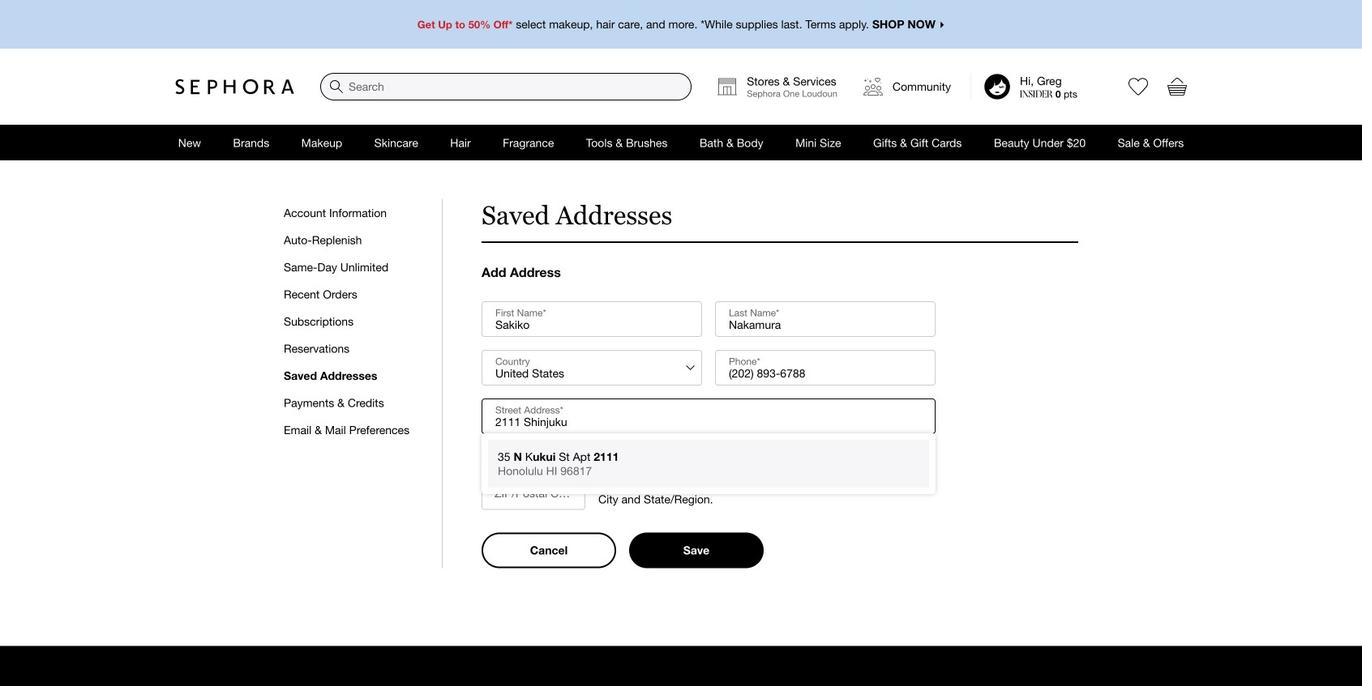 Task type: describe. For each thing, give the bounding box(es) containing it.
Search search field
[[321, 74, 691, 100]]

insider image
[[1020, 90, 1053, 98]]



Task type: vqa. For each thing, say whether or not it's contained in the screenshot.
the left lot
no



Task type: locate. For each thing, give the bounding box(es) containing it.
None search field
[[320, 73, 692, 101]]

list box
[[482, 434, 936, 495]]

sephora homepage image
[[175, 79, 294, 95]]

None text field
[[482, 302, 701, 337], [716, 302, 935, 337], [482, 302, 701, 337], [716, 302, 935, 337]]

go to basket image
[[1168, 77, 1187, 96]]

None text field
[[482, 400, 935, 434]]

None telephone field
[[482, 476, 585, 510]]

None field
[[320, 73, 692, 101]]

None telephone field
[[716, 351, 935, 385]]



